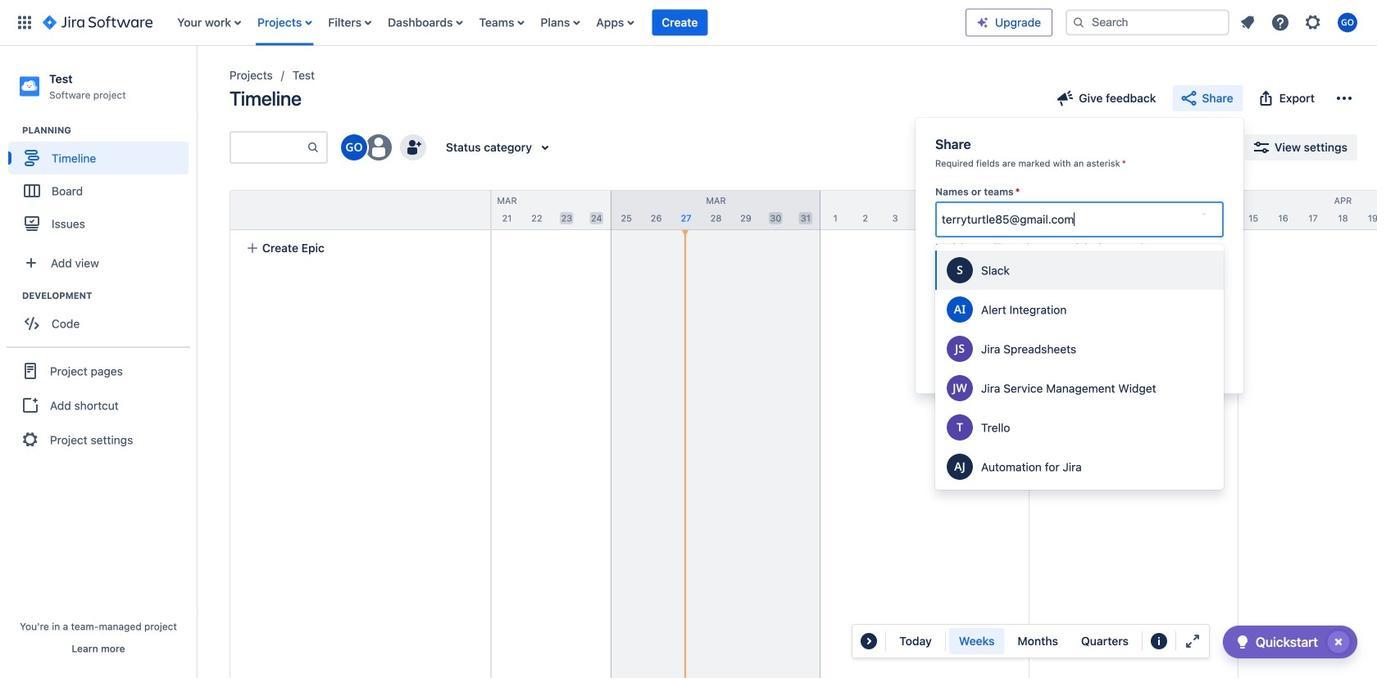 Task type: describe. For each thing, give the bounding box(es) containing it.
5 column header from the left
[[1030, 191, 1239, 230]]

your profile and settings image
[[1338, 13, 1358, 32]]

4 column header from the left
[[821, 191, 1030, 230]]

Anything they should know? text field
[[936, 283, 1224, 345]]

notifications image
[[1238, 13, 1258, 32]]

add people image
[[403, 138, 423, 157]]

development image
[[2, 286, 22, 306]]

Search field
[[1066, 9, 1230, 36]]

heading for development image
[[22, 290, 196, 303]]

help image
[[1271, 13, 1291, 32]]

enter full screen image
[[1183, 632, 1203, 652]]

2 column header from the left
[[403, 191, 612, 230]]

sidebar navigation image
[[179, 66, 215, 98]]

dismiss quickstart image
[[1326, 630, 1352, 656]]

3 column header from the left
[[612, 191, 821, 230]]

export icon image
[[1257, 89, 1276, 108]]

timeline grid
[[194, 190, 1378, 679]]

Search timeline text field
[[231, 133, 307, 162]]

primary element
[[10, 0, 966, 46]]



Task type: locate. For each thing, give the bounding box(es) containing it.
row group
[[230, 190, 490, 230]]

0 vertical spatial heading
[[22, 124, 196, 137]]

heading for planning image
[[22, 124, 196, 137]]

1 horizontal spatial list
[[1233, 8, 1368, 37]]

row
[[230, 191, 490, 230]]

sidebar element
[[0, 46, 197, 679]]

6 column header from the left
[[1239, 191, 1378, 230]]

row group inside timeline grid
[[230, 190, 490, 230]]

planning image
[[2, 121, 22, 140]]

2 heading from the top
[[22, 290, 196, 303]]

column header
[[194, 191, 403, 230], [403, 191, 612, 230], [612, 191, 821, 230], [821, 191, 1030, 230], [1030, 191, 1239, 230], [1239, 191, 1378, 230]]

0 horizontal spatial list
[[169, 0, 966, 46]]

check image
[[1233, 633, 1253, 653]]

1 heading from the top
[[22, 124, 196, 137]]

appswitcher icon image
[[15, 13, 34, 32]]

None text field
[[942, 212, 1078, 228]]

1 column header from the left
[[194, 191, 403, 230]]

group
[[8, 124, 196, 245], [8, 290, 196, 345], [7, 347, 190, 463], [949, 629, 1139, 655]]

banner
[[0, 0, 1378, 46]]

search image
[[1073, 16, 1086, 29]]

jira software image
[[43, 13, 153, 32], [43, 13, 153, 32]]

row inside 'row group'
[[230, 191, 490, 230]]

1 vertical spatial heading
[[22, 290, 196, 303]]

list
[[169, 0, 966, 46], [1233, 8, 1368, 37]]

None search field
[[1066, 9, 1230, 36]]

legend image
[[1150, 632, 1169, 652]]

list item
[[652, 0, 708, 46]]

settings image
[[1304, 13, 1323, 32]]

heading
[[22, 124, 196, 137], [22, 290, 196, 303]]



Task type: vqa. For each thing, say whether or not it's contained in the screenshot.
Create column icon
no



